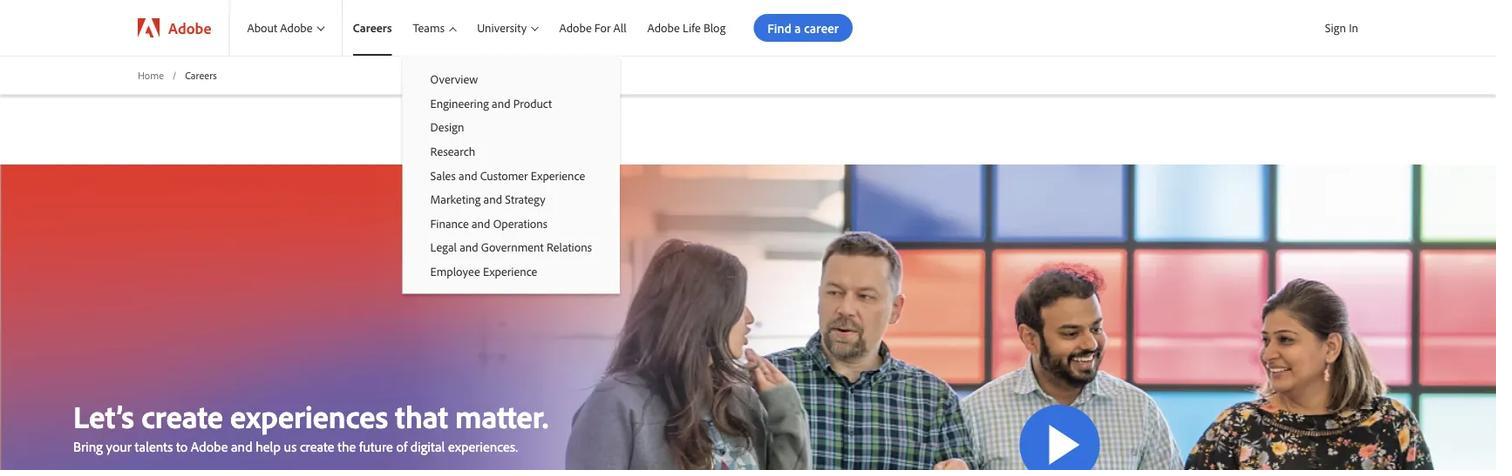 Task type: vqa. For each thing, say whether or not it's contained in the screenshot.
left with
no



Task type: locate. For each thing, give the bounding box(es) containing it.
and for finance
[[472, 216, 491, 231]]

adobe left "life"
[[648, 20, 680, 36]]

government
[[481, 240, 544, 255]]

digital
[[410, 439, 445, 456]]

marketing and strategy
[[431, 192, 546, 207]]

in
[[1349, 20, 1359, 35]]

0 horizontal spatial create
[[142, 397, 223, 436]]

adobe
[[168, 18, 211, 38], [280, 20, 313, 36], [559, 20, 592, 36], [648, 20, 680, 36], [191, 439, 228, 456]]

home
[[138, 68, 164, 82]]

and inside legal and government relations 'link'
[[460, 240, 478, 255]]

and inside let's create experiences that matter. bring your talents to adobe and help us create the future of digital experiences.
[[231, 439, 253, 456]]

and for sales
[[459, 168, 478, 183]]

customer
[[480, 168, 528, 183]]

life
[[683, 20, 701, 36]]

for
[[595, 20, 611, 36]]

0 vertical spatial careers
[[353, 20, 392, 36]]

and for legal
[[460, 240, 478, 255]]

create up to
[[142, 397, 223, 436]]

experiences.
[[448, 439, 518, 456]]

research
[[431, 144, 476, 159]]

sales and customer experience link
[[403, 163, 620, 187]]

employee experience link
[[403, 260, 620, 284]]

adobe for adobe
[[168, 18, 211, 38]]

careers left the teams
[[353, 20, 392, 36]]

adobe right about
[[280, 20, 313, 36]]

and inside the engineering and product link
[[492, 96, 511, 111]]

group
[[403, 56, 620, 294]]

experience down legal and government relations 'link'
[[483, 264, 538, 279]]

employee
[[431, 264, 480, 279]]

experience
[[531, 168, 585, 183], [483, 264, 538, 279]]

product
[[513, 96, 552, 111]]

1 vertical spatial create
[[300, 439, 334, 456]]

legal and government relations
[[431, 240, 592, 255]]

adobe inside let's create experiences that matter. bring your talents to adobe and help us create the future of digital experiences.
[[191, 439, 228, 456]]

engineering
[[431, 96, 489, 111]]

adobe left for
[[559, 20, 592, 36]]

bring
[[73, 439, 103, 456]]

1 vertical spatial careers
[[185, 68, 217, 82]]

experience up strategy
[[531, 168, 585, 183]]

research link
[[403, 139, 620, 163]]

about adobe
[[247, 20, 313, 36]]

engineering and product link
[[403, 91, 620, 115]]

and up finance and operations
[[484, 192, 502, 207]]

careers
[[353, 20, 392, 36], [185, 68, 217, 82]]

and inside marketing and strategy "link"
[[484, 192, 502, 207]]

help
[[256, 439, 281, 456]]

and right sales
[[459, 168, 478, 183]]

legal
[[431, 240, 457, 255]]

and left help
[[231, 439, 253, 456]]

and inside sales and customer experience link
[[459, 168, 478, 183]]

and down marketing and strategy
[[472, 216, 491, 231]]

adobe life blog
[[648, 20, 726, 36]]

experiences
[[230, 397, 388, 436]]

adobe right to
[[191, 439, 228, 456]]

to
[[176, 439, 188, 456]]

careers link
[[343, 0, 403, 56]]

and
[[492, 96, 511, 111], [459, 168, 478, 183], [484, 192, 502, 207], [472, 216, 491, 231], [460, 240, 478, 255], [231, 439, 253, 456]]

sign
[[1326, 20, 1347, 35]]

adobe left about
[[168, 18, 211, 38]]

and inside finance and operations link
[[472, 216, 491, 231]]

talents
[[135, 439, 173, 456]]

and down overview link
[[492, 96, 511, 111]]

your
[[106, 439, 132, 456]]

0 vertical spatial create
[[142, 397, 223, 436]]

sales and customer experience
[[431, 168, 585, 183]]

0 horizontal spatial careers
[[185, 68, 217, 82]]

marketing
[[431, 192, 481, 207]]

create right us
[[300, 439, 334, 456]]

adobe link
[[120, 0, 229, 56]]

careers right home
[[185, 68, 217, 82]]

create
[[142, 397, 223, 436], [300, 439, 334, 456]]

let's create experiences that matter. bring your talents to adobe and help us create the future of digital experiences.
[[73, 397, 549, 456]]

and right legal
[[460, 240, 478, 255]]

strategy
[[505, 192, 546, 207]]

all
[[614, 20, 627, 36]]



Task type: describe. For each thing, give the bounding box(es) containing it.
finance
[[431, 216, 469, 231]]

employee experience
[[431, 264, 538, 279]]

adobe for all link
[[549, 0, 637, 56]]

sign in button
[[1322, 13, 1362, 43]]

matter.
[[455, 397, 549, 436]]

the
[[338, 439, 356, 456]]

relations
[[547, 240, 592, 255]]

1 horizontal spatial create
[[300, 439, 334, 456]]

operations
[[493, 216, 548, 231]]

and for engineering
[[492, 96, 511, 111]]

overview
[[431, 72, 478, 87]]

that
[[395, 397, 448, 436]]

sign in
[[1326, 20, 1359, 35]]

group containing overview
[[403, 56, 620, 294]]

engineering and product
[[431, 96, 552, 111]]

sales
[[431, 168, 456, 183]]

let's
[[73, 397, 134, 436]]

of
[[396, 439, 407, 456]]

1 horizontal spatial careers
[[353, 20, 392, 36]]

overview link
[[403, 67, 620, 91]]

finance and operations
[[431, 216, 548, 231]]

blog
[[704, 20, 726, 36]]

1 vertical spatial experience
[[483, 264, 538, 279]]

university
[[477, 20, 527, 36]]

design
[[431, 120, 464, 135]]

marketing and strategy link
[[403, 187, 620, 212]]

adobe for adobe for all
[[559, 20, 592, 36]]

design link
[[403, 115, 620, 139]]

adobe for adobe life blog
[[648, 20, 680, 36]]

about adobe button
[[230, 0, 342, 56]]

finance and operations link
[[403, 212, 620, 236]]

and for marketing
[[484, 192, 502, 207]]

legal and government relations link
[[403, 236, 620, 260]]

us
[[284, 439, 297, 456]]

0 vertical spatial experience
[[531, 168, 585, 183]]

adobe life blog link
[[637, 0, 736, 56]]

teams
[[413, 20, 445, 36]]

home link
[[138, 68, 164, 83]]

teams button
[[403, 0, 467, 56]]

university button
[[467, 0, 549, 56]]

adobe inside popup button
[[280, 20, 313, 36]]

about
[[247, 20, 277, 36]]

future
[[359, 439, 393, 456]]

adobe for all
[[559, 20, 627, 36]]



